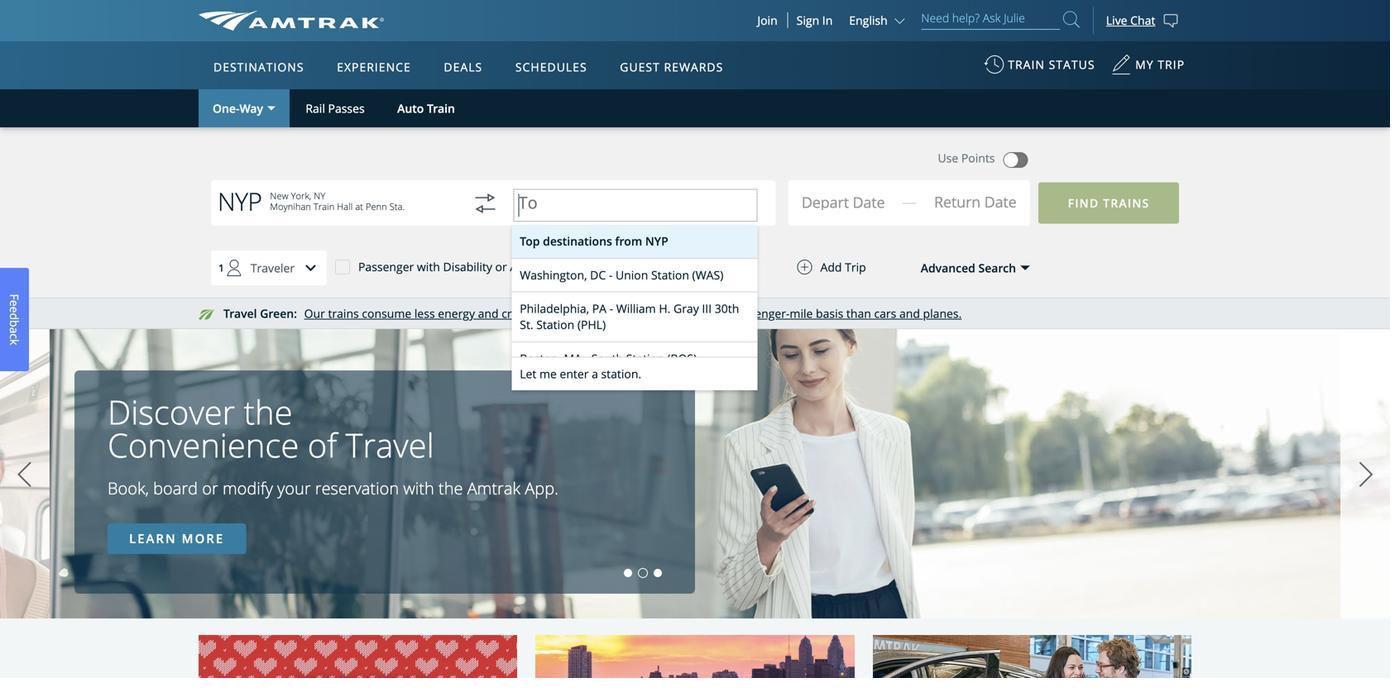 Task type: describe. For each thing, give the bounding box(es) containing it.
chat
[[1131, 12, 1156, 28]]

ny
[[314, 190, 325, 202]]

points
[[961, 150, 995, 166]]

basis
[[816, 306, 844, 322]]

rail
[[306, 101, 325, 116]]

enter
[[560, 366, 589, 382]]

way
[[240, 100, 263, 116]]

experience
[[337, 59, 411, 75]]

experience button
[[330, 44, 418, 90]]

trip
[[845, 259, 866, 275]]

guest rewards button
[[613, 44, 730, 90]]

english
[[849, 12, 888, 28]]

c
[[7, 334, 22, 339]]

travel inside "discover the convenience of travel"
[[346, 422, 434, 468]]

destinations
[[214, 59, 304, 75]]

passenger image
[[217, 252, 251, 285]]

slide 2 tab
[[639, 569, 647, 578]]

guest rewards
[[620, 59, 724, 75]]

station up the boston, ma - back bay station (bby) option
[[626, 351, 664, 366]]

william
[[616, 301, 656, 317]]

add trip
[[820, 259, 866, 275]]

f e e d b a c k button
[[0, 268, 29, 372]]

2 and from the left
[[900, 306, 920, 322]]

station inside philadelphia, pa - william h. gray iii 30th st. station (phl)
[[536, 317, 574, 333]]

a inside 'button'
[[7, 327, 22, 334]]

needed?
[[570, 259, 617, 275]]

select caret image
[[267, 106, 276, 111]]

learn more
[[129, 530, 224, 547]]

our
[[304, 306, 325, 322]]

advanced search button
[[887, 251, 1031, 285]]

philadelphia,
[[520, 301, 589, 317]]

Passenger with Disability or Assistance Needed? checkbox
[[335, 259, 350, 274]]

search
[[979, 260, 1016, 276]]

more
[[182, 530, 224, 547]]

station.
[[601, 366, 641, 382]]

k
[[7, 339, 22, 345]]

top destinations from nyp
[[520, 233, 668, 249]]

1 e from the top
[[7, 300, 22, 307]]

pa
[[592, 301, 607, 317]]

st.
[[520, 317, 533, 333]]

mile
[[790, 306, 813, 322]]

0 vertical spatial train
[[427, 100, 455, 116]]

trains
[[328, 306, 359, 322]]

(bos)
[[667, 351, 697, 366]]

top
[[520, 233, 540, 249]]

iii
[[702, 301, 712, 317]]

app.
[[525, 477, 558, 500]]

boston, ma - south station (bos) option
[[512, 342, 758, 375]]

0 vertical spatial or
[[495, 259, 507, 275]]

- for william
[[610, 301, 613, 317]]

disability
[[443, 259, 492, 275]]

- for union
[[609, 267, 613, 283]]

f
[[7, 294, 22, 300]]

h.
[[659, 301, 671, 317]]

search icon image
[[1063, 8, 1080, 31]]

live
[[1106, 12, 1128, 28]]

the inside "discover the convenience of travel"
[[244, 389, 293, 434]]

washington, dc - union station (was)
[[520, 267, 724, 283]]

return
[[934, 192, 981, 212]]

than
[[847, 306, 871, 322]]

train inside nyp new york, ny moynihan train hall at penn sta.
[[314, 200, 335, 213]]

emissions
[[625, 306, 679, 322]]

new
[[270, 190, 289, 202]]

join
[[758, 12, 778, 28]]

f e e d b a c k
[[7, 294, 22, 345]]

use
[[938, 150, 958, 166]]

open image
[[1020, 265, 1030, 271]]

previous image
[[12, 454, 37, 496]]

destinations button
[[207, 44, 311, 90]]

return date button
[[920, 185, 1030, 227]]

add trip button
[[764, 251, 899, 283]]

sign in
[[797, 12, 833, 28]]

boston, for boston, ma - back bay station (bby)
[[520, 384, 561, 400]]

1 less from the left
[[415, 306, 435, 322]]

average
[[556, 306, 598, 322]]

gray
[[674, 301, 699, 317]]

rewards
[[664, 59, 724, 75]]

switch departure and arrival stations. image
[[465, 184, 505, 223]]

our trains consume less energy and create on average less emissions on a per-passenger-mile basis than cars and planes. link
[[304, 306, 962, 322]]

my trip
[[1136, 57, 1185, 72]]

click to add the number travelers and discount types image
[[295, 252, 328, 285]]

1 vertical spatial nyp
[[645, 233, 668, 249]]

0 horizontal spatial or
[[202, 477, 218, 500]]

nyp new york, ny moynihan train hall at penn sta.
[[218, 185, 405, 218]]

back
[[592, 384, 617, 400]]

add
[[820, 259, 842, 275]]

boston, ma - back bay station (bby)
[[520, 384, 712, 400]]

choose a slide to display tab list
[[0, 569, 665, 578]]

1 vertical spatial the
[[439, 477, 463, 500]]

ma for back
[[564, 384, 582, 400]]

york,
[[291, 190, 311, 202]]

passenger-
[[730, 306, 790, 322]]

at
[[355, 200, 363, 213]]

south
[[592, 351, 623, 366]]

modify
[[223, 477, 273, 500]]

bay
[[620, 384, 640, 400]]

1 on from the left
[[538, 306, 553, 322]]

2 on from the left
[[682, 306, 696, 322]]

- for south
[[585, 351, 589, 366]]

planes.
[[923, 306, 962, 322]]

live chat button
[[1093, 0, 1192, 41]]

auto
[[397, 100, 424, 116]]

plus icon image
[[797, 260, 812, 275]]

(phl)
[[577, 317, 606, 333]]

next image
[[1354, 454, 1379, 496]]

2 e from the top
[[7, 307, 22, 313]]

cars
[[874, 306, 897, 322]]

sta.
[[390, 200, 405, 213]]

auto train
[[397, 100, 455, 116]]

0 vertical spatial travel
[[223, 306, 257, 322]]

1 and from the left
[[478, 306, 499, 322]]

advanced
[[921, 260, 976, 276]]

advanced search
[[921, 260, 1016, 276]]

my
[[1136, 57, 1154, 72]]

To text field
[[518, 194, 753, 217]]

create
[[502, 306, 535, 322]]

30th
[[715, 301, 739, 317]]



Task type: vqa. For each thing, say whether or not it's contained in the screenshot.
first superliner from the top of the LOWER/UPPER LEVEL COACH CLASS SEAT SUPERLINER ROOMETTE SUPERLINER BEDROOM SUPERLINER BEDROOM SUITE SUPERLINER FAMILY BEDROOM SUPERLINER ACCESSIBLE BEDROOM TRAINSIDE CHECKED BICYCLE
no



Task type: locate. For each thing, give the bounding box(es) containing it.
travel up reservation
[[346, 422, 434, 468]]

book,
[[108, 477, 149, 500]]

your
[[277, 477, 311, 500]]

travel right the amtrak sustains leaf icon
[[223, 306, 257, 322]]

application inside banner
[[260, 138, 657, 370]]

0 vertical spatial the
[[244, 389, 293, 434]]

boston, ma - south station (bos)
[[520, 351, 697, 366]]

a inside option
[[592, 366, 598, 382]]

Please enter your search item search field
[[921, 8, 1060, 30]]

1 horizontal spatial and
[[900, 306, 920, 322]]

on right st.
[[538, 306, 553, 322]]

0 horizontal spatial on
[[538, 306, 553, 322]]

on left "iii"
[[682, 306, 696, 322]]

- inside washington, dc - union station (was) option
[[609, 267, 613, 283]]

- left back
[[585, 384, 589, 400]]

2 less from the left
[[601, 306, 622, 322]]

0 vertical spatial a
[[699, 306, 705, 322]]

e
[[7, 300, 22, 307], [7, 307, 22, 313]]

hall
[[337, 200, 353, 213]]

washington, dc - union station (was) option
[[512, 258, 758, 292]]

None field
[[512, 184, 758, 476], [805, 185, 919, 226], [512, 184, 758, 476], [805, 185, 919, 226]]

0 vertical spatial with
[[417, 259, 440, 275]]

union
[[616, 267, 648, 283]]

use points
[[938, 150, 995, 166]]

or right disability
[[495, 259, 507, 275]]

boston, down me
[[520, 384, 561, 400]]

philadelphia, pa - william h. gray iii 30th st. station (phl) option
[[512, 292, 758, 342]]

from
[[615, 233, 642, 249]]

0 horizontal spatial nyp
[[218, 185, 262, 218]]

slide 3 tab
[[654, 569, 662, 578]]

1 horizontal spatial travel
[[346, 422, 434, 468]]

of
[[308, 422, 337, 468]]

sign in button
[[797, 12, 833, 28]]

ma inside option
[[564, 351, 582, 366]]

and right the cars
[[900, 306, 920, 322]]

2 boston, from the top
[[520, 384, 561, 400]]

a
[[699, 306, 705, 322], [7, 327, 22, 334], [592, 366, 598, 382]]

boston, down st.
[[520, 351, 561, 366]]

1 vertical spatial travel
[[346, 422, 434, 468]]

washington,
[[520, 267, 587, 283]]

banner containing join
[[0, 0, 1390, 382]]

book, board or modify your reservation with the amtrak app.
[[108, 477, 558, 500]]

discover
[[108, 389, 235, 434]]

auto train link
[[381, 89, 472, 127]]

let me enter a station.
[[520, 366, 641, 382]]

application
[[260, 138, 657, 370]]

e up d at the top of the page
[[7, 300, 22, 307]]

guest
[[620, 59, 660, 75]]

1 horizontal spatial on
[[682, 306, 696, 322]]

the left of
[[244, 389, 293, 434]]

with right reservation
[[403, 477, 434, 500]]

train
[[1008, 57, 1045, 72]]

0 horizontal spatial train
[[314, 200, 335, 213]]

b
[[7, 320, 22, 327]]

board
[[153, 477, 198, 500]]

a left per-
[[699, 306, 705, 322]]

and left create
[[478, 306, 499, 322]]

0 horizontal spatial and
[[478, 306, 499, 322]]

status
[[1049, 57, 1095, 72]]

train right 'auto'
[[427, 100, 455, 116]]

1 vertical spatial a
[[7, 327, 22, 334]]

regions map image
[[260, 138, 657, 370]]

passenger with disability or assistance needed?
[[358, 259, 617, 275]]

- right dc
[[609, 267, 613, 283]]

banner
[[0, 0, 1390, 382]]

nyp left new
[[218, 185, 262, 218]]

train status
[[1008, 57, 1095, 72]]

1 boston, from the top
[[520, 351, 561, 366]]

live chat
[[1106, 12, 1156, 28]]

1 horizontal spatial nyp
[[645, 233, 668, 249]]

boston, inside option
[[520, 351, 561, 366]]

energy
[[438, 306, 475, 322]]

1 vertical spatial with
[[403, 477, 434, 500]]

travel green: our trains consume less energy and create on average less emissions on a per-passenger-mile basis than cars and planes.
[[223, 306, 962, 322]]

dc
[[590, 267, 606, 283]]

1 vertical spatial or
[[202, 477, 218, 500]]

0 horizontal spatial less
[[415, 306, 435, 322]]

d
[[7, 313, 22, 320]]

0 horizontal spatial travel
[[223, 306, 257, 322]]

amtrak sustains leaf icon image
[[199, 310, 215, 320]]

learn more link
[[108, 524, 246, 554]]

destinations
[[543, 233, 612, 249]]

1 horizontal spatial a
[[592, 366, 598, 382]]

station down philadelphia,
[[536, 317, 574, 333]]

1 ma from the top
[[564, 351, 582, 366]]

date
[[984, 192, 1017, 212]]

1 vertical spatial ma
[[564, 384, 582, 400]]

with left disability
[[417, 259, 440, 275]]

a up k
[[7, 327, 22, 334]]

english button
[[849, 12, 909, 28]]

ma right me
[[564, 351, 582, 366]]

1 horizontal spatial or
[[495, 259, 507, 275]]

station
[[651, 267, 689, 283], [536, 317, 574, 333], [626, 351, 664, 366], [643, 384, 681, 400]]

ma for south
[[564, 351, 582, 366]]

passenger
[[358, 259, 414, 275]]

- left south
[[585, 351, 589, 366]]

2 ma from the top
[[564, 384, 582, 400]]

- inside boston, ma - south station (bos) option
[[585, 351, 589, 366]]

- right pa
[[610, 301, 613, 317]]

traveler
[[251, 260, 295, 276]]

0 horizontal spatial the
[[244, 389, 293, 434]]

0 vertical spatial nyp
[[218, 185, 262, 218]]

1 vertical spatial boston,
[[520, 384, 561, 400]]

convenience
[[108, 422, 299, 468]]

schedules
[[515, 59, 587, 75]]

train status link
[[984, 49, 1095, 89]]

discover the convenience of travel
[[108, 389, 434, 468]]

passes
[[328, 101, 365, 116]]

amtrak image
[[199, 11, 384, 31]]

boston, for boston, ma - south station (bos)
[[520, 351, 561, 366]]

amtrak
[[467, 477, 521, 500]]

and
[[478, 306, 499, 322], [900, 306, 920, 322]]

e down f
[[7, 307, 22, 313]]

- for back
[[585, 384, 589, 400]]

2 horizontal spatial a
[[699, 306, 705, 322]]

assistance
[[510, 259, 567, 275]]

0 vertical spatial boston,
[[520, 351, 561, 366]]

0 vertical spatial ma
[[564, 351, 582, 366]]

my trip button
[[1112, 49, 1185, 89]]

- inside the boston, ma - back bay station (bby) option
[[585, 384, 589, 400]]

rail passes
[[306, 101, 365, 116]]

consume
[[362, 306, 412, 322]]

station right bay
[[643, 384, 681, 400]]

1 horizontal spatial train
[[427, 100, 455, 116]]

ma down enter
[[564, 384, 582, 400]]

boston,
[[520, 351, 561, 366], [520, 384, 561, 400]]

schedules link
[[509, 41, 594, 89]]

let me enter a station. option
[[512, 357, 758, 391]]

1 horizontal spatial less
[[601, 306, 622, 322]]

-
[[609, 267, 613, 283], [610, 301, 613, 317], [585, 351, 589, 366], [585, 384, 589, 400]]

moynihan
[[270, 200, 311, 213]]

one-way
[[213, 100, 263, 116]]

(bby)
[[684, 384, 712, 400]]

1 horizontal spatial the
[[439, 477, 463, 500]]

one-way button
[[199, 89, 290, 127]]

- inside philadelphia, pa - william h. gray iii 30th st. station (phl)
[[610, 301, 613, 317]]

philadelphia, pa - william h. gray iii 30th st. station (phl)
[[520, 301, 739, 333]]

deals
[[444, 59, 483, 75]]

train
[[427, 100, 455, 116], [314, 200, 335, 213]]

a up back
[[592, 366, 598, 382]]

station up h.
[[651, 267, 689, 283]]

learn
[[129, 530, 177, 547]]

slide 1 tab
[[624, 569, 632, 578]]

deals button
[[437, 44, 489, 90]]

let
[[520, 366, 537, 382]]

ma
[[564, 351, 582, 366], [564, 384, 582, 400]]

or right board
[[202, 477, 218, 500]]

travel
[[223, 306, 257, 322], [346, 422, 434, 468]]

1 vertical spatial train
[[314, 200, 335, 213]]

ma inside option
[[564, 384, 582, 400]]

return date
[[934, 192, 1017, 212]]

nyp right from
[[645, 233, 668, 249]]

2 vertical spatial a
[[592, 366, 598, 382]]

the left the amtrak
[[439, 477, 463, 500]]

penn
[[366, 200, 387, 213]]

boston, ma - back bay station (bby) option
[[512, 375, 758, 409]]

trip
[[1158, 57, 1185, 72]]

0 horizontal spatial a
[[7, 327, 22, 334]]

boston, inside option
[[520, 384, 561, 400]]

train left "hall"
[[314, 200, 335, 213]]

more information about accessible travel requests. image
[[617, 263, 634, 275]]

with
[[417, 259, 440, 275], [403, 477, 434, 500]]

(was)
[[692, 267, 724, 283]]



